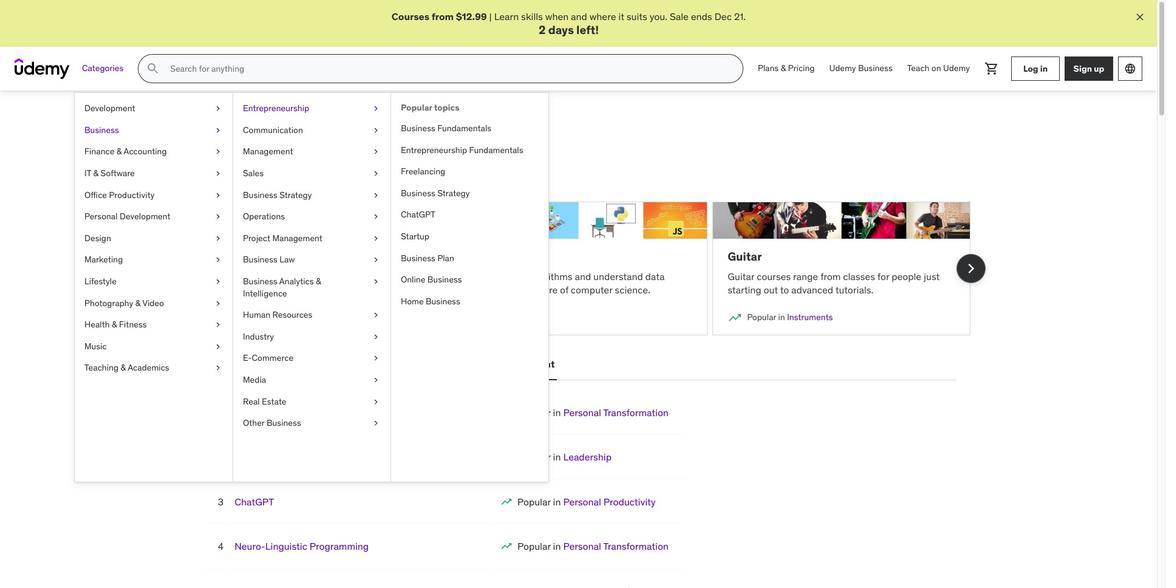 Task type: vqa. For each thing, say whether or not it's contained in the screenshot.
SHARES within It was not my first contact with ML but thanks to this course i had the opportunity to remember a bunch of excelent models and learn new ones too ! I loved the entusiasm that the instructores shares with us. I really hope this will help me becoming a data scientist one day.
no



Task type: describe. For each thing, give the bounding box(es) containing it.
popular in personal productivity
[[518, 496, 656, 508]]

health
[[84, 319, 110, 330]]

law
[[280, 254, 295, 265]]

plans
[[758, 63, 779, 74]]

from inside courses from $12.99 | learn skills when and where it suits you. sale ends dec 21. 2 days left!
[[432, 10, 454, 22]]

0 horizontal spatial skills
[[437, 155, 459, 167]]

personal development for "personal development" link
[[84, 211, 170, 222]]

startup
[[401, 231, 430, 242]]

business link
[[75, 120, 233, 141]]

teach on udemy
[[908, 63, 970, 74]]

popular for the personal productivity link
[[518, 496, 551, 508]]

chatgpt inside entrepreneurship element
[[401, 209, 436, 220]]

core
[[539, 284, 558, 296]]

popular in image for popular in instruments
[[728, 310, 743, 325]]

software
[[101, 168, 135, 179]]

management link
[[233, 141, 391, 163]]

plans & pricing
[[758, 63, 815, 74]]

lifestyle
[[84, 276, 117, 287]]

business analytics & intelligence link
[[233, 271, 391, 305]]

use
[[201, 270, 218, 282]]

1 vertical spatial chatgpt link
[[235, 496, 274, 508]]

project
[[243, 233, 270, 244]]

sales link
[[233, 163, 391, 184]]

entrepreneurship link
[[233, 98, 391, 120]]

to inside the learn to build algorithms and understand data structures at the core of computer science.
[[492, 270, 500, 282]]

popular for leadership link
[[518, 451, 551, 463]]

lifestyle link
[[75, 271, 233, 293]]

xsmall image for design
[[213, 233, 223, 244]]

health & fitness link
[[75, 314, 233, 336]]

computer
[[571, 284, 613, 296]]

intelligence
[[243, 288, 287, 299]]

personal development link
[[75, 206, 233, 228]]

xsmall image for industry
[[371, 331, 381, 343]]

topics inside entrepreneurship element
[[434, 102, 460, 113]]

design for design link
[[84, 233, 111, 244]]

xsmall image for other business
[[371, 418, 381, 429]]

coach
[[253, 406, 281, 419]]

xsmall image for e-commerce
[[371, 353, 381, 365]]

advanced
[[792, 284, 834, 296]]

teaching
[[84, 362, 119, 373]]

0 horizontal spatial chatgpt
[[235, 496, 274, 508]]

instruments
[[787, 312, 833, 323]]

& for video
[[135, 297, 141, 308]]

marketing
[[84, 254, 123, 265]]

popular in personal transformation for 4th 'cell' from the top
[[518, 540, 669, 552]]

machine learning
[[201, 249, 299, 264]]

teach
[[324, 270, 349, 282]]

bestselling
[[203, 358, 255, 370]]

build
[[503, 270, 524, 282]]

something
[[213, 155, 259, 167]]

neuro-
[[235, 540, 265, 552]]

fitness
[[119, 319, 147, 330]]

project management
[[243, 233, 323, 244]]

xsmall image for human resources
[[371, 309, 381, 321]]

popular in image for popular in data & analytics
[[201, 310, 216, 325]]

business plan
[[401, 253, 454, 263]]

entrepreneurship fundamentals link
[[391, 140, 549, 161]]

business law
[[243, 254, 295, 265]]

from inside use statistical probability to teach computers how to learn from data.
[[226, 284, 246, 296]]

neuro-linguistic programming link
[[235, 540, 369, 552]]

where
[[590, 10, 616, 22]]

business inside the business analytics & intelligence
[[243, 276, 278, 287]]

office
[[84, 189, 107, 200]]

suits
[[627, 10, 648, 22]]

health & fitness
[[84, 319, 147, 330]]

business strategy inside entrepreneurship element
[[401, 188, 470, 199]]

industry link
[[233, 326, 391, 348]]

finance
[[84, 146, 115, 157]]

xsmall image for health & fitness
[[213, 319, 223, 331]]

xsmall image for finance & accounting
[[213, 146, 223, 158]]

analytics inside the business analytics & intelligence
[[279, 276, 314, 287]]

or
[[332, 155, 341, 167]]

development link
[[75, 98, 233, 120]]

leadership link
[[564, 451, 612, 463]]

|
[[490, 10, 492, 22]]

data.
[[248, 284, 270, 296]]

left!
[[577, 23, 599, 37]]

4 cell from the top
[[518, 540, 669, 552]]

office productivity
[[84, 189, 155, 200]]

in up popular in leadership
[[553, 406, 561, 419]]

1 horizontal spatial business strategy link
[[391, 183, 549, 204]]

to right how
[[420, 270, 429, 282]]

real estate link
[[233, 391, 391, 413]]

xsmall image for business
[[213, 124, 223, 136]]

e-
[[243, 353, 252, 364]]

analytics inside carousel element
[[288, 312, 323, 323]]

& for software
[[93, 168, 99, 179]]

photography & video link
[[75, 293, 233, 314]]

xsmall image for media
[[371, 374, 381, 386]]

popular in leadership
[[518, 451, 612, 463]]

music link
[[75, 336, 233, 357]]

0 horizontal spatial business strategy
[[243, 189, 312, 200]]

1 cell from the top
[[518, 406, 669, 419]]

design link
[[75, 228, 233, 249]]

out
[[764, 284, 778, 296]]

in down popular in personal productivity
[[553, 540, 561, 552]]

1 horizontal spatial chatgpt link
[[391, 204, 549, 226]]

e-commerce
[[243, 353, 294, 364]]

machine
[[201, 249, 248, 264]]

& for accounting
[[117, 146, 122, 157]]

$12.99
[[456, 10, 487, 22]]

guitar for guitar courses range from classes for people just starting out to advanced tutorials.
[[728, 270, 755, 282]]

xsmall image for marketing
[[213, 254, 223, 266]]

personal inside button
[[450, 358, 491, 370]]

management inside 'link'
[[272, 233, 323, 244]]

to left teach
[[313, 270, 322, 282]]

media link
[[233, 369, 391, 391]]

2 udemy from the left
[[944, 63, 970, 74]]

xsmall image for sales
[[371, 168, 381, 180]]

in left leadership
[[553, 451, 561, 463]]

popular for data & analytics link at the bottom left of the page
[[221, 312, 250, 323]]

5 cell from the top
[[518, 585, 669, 588]]

life coach training link
[[235, 406, 317, 419]]

xsmall image for office productivity
[[213, 189, 223, 201]]

choose a language image
[[1125, 63, 1137, 75]]

guitar for guitar
[[728, 249, 762, 264]]

learn something completely new or improve your existing skills
[[186, 155, 459, 167]]

bestselling button
[[201, 350, 258, 379]]

sign
[[1074, 63, 1093, 74]]

& inside the business analytics & intelligence
[[316, 276, 321, 287]]

sign up link
[[1065, 57, 1114, 81]]

xsmall image for entrepreneurship
[[371, 103, 381, 115]]

in left instruments link
[[779, 312, 785, 323]]

learn inside courses from $12.99 | learn skills when and where it suits you. sale ends dec 21. 2 days left!
[[494, 10, 519, 22]]

xsmall image for personal development
[[213, 211, 223, 223]]

communication
[[243, 124, 303, 135]]

personal transformation link for 4th 'cell' from the top
[[564, 540, 669, 552]]

popular in instruments
[[747, 312, 833, 323]]

& inside carousel element
[[281, 312, 286, 323]]

when
[[546, 10, 569, 22]]

home
[[401, 296, 424, 307]]

home business
[[401, 296, 460, 307]]

& for pricing
[[781, 63, 786, 74]]

personal transformation link for 5th 'cell' from the bottom of the page
[[564, 406, 669, 419]]

other
[[243, 418, 265, 428]]

finance & accounting
[[84, 146, 167, 157]]

personal development for the personal development button
[[450, 358, 555, 370]]

how
[[400, 270, 418, 282]]

sales
[[243, 168, 264, 179]]

1 vertical spatial and
[[248, 120, 275, 139]]

xsmall image for operations
[[371, 211, 381, 223]]

it & software
[[84, 168, 135, 179]]

& for fitness
[[112, 319, 117, 330]]



Task type: locate. For each thing, give the bounding box(es) containing it.
2 transformation from the top
[[604, 540, 669, 552]]

1 vertical spatial learn
[[186, 155, 211, 167]]

0 vertical spatial chatgpt
[[401, 209, 436, 220]]

next image
[[962, 259, 981, 278]]

xsmall image inside operations "link"
[[371, 211, 381, 223]]

photography & video
[[84, 297, 164, 308]]

1 horizontal spatial strategy
[[438, 188, 470, 199]]

learn inside the learn to build algorithms and understand data structures at the core of computer science.
[[465, 270, 489, 282]]

and inside the learn to build algorithms and understand data structures at the core of computer science.
[[575, 270, 591, 282]]

1 horizontal spatial popular in image
[[501, 540, 513, 552]]

design for design button
[[347, 358, 379, 370]]

operations link
[[233, 206, 391, 228]]

business strategy link up startup link
[[391, 183, 549, 204]]

freelancing link
[[391, 161, 549, 183]]

other business
[[243, 418, 301, 428]]

& right plans
[[781, 63, 786, 74]]

video
[[142, 297, 164, 308]]

xsmall image inside business strategy link
[[371, 189, 381, 201]]

& right health
[[112, 319, 117, 330]]

popular in image inside carousel element
[[728, 310, 743, 325]]

0 vertical spatial topics
[[434, 102, 460, 113]]

human
[[243, 309, 270, 320]]

analytics down law
[[279, 276, 314, 287]]

human resources link
[[233, 305, 391, 326]]

courses
[[757, 270, 791, 282]]

photography
[[84, 297, 133, 308]]

popular for the personal transformation link corresponding to 4th 'cell' from the top
[[518, 540, 551, 552]]

1 vertical spatial transformation
[[604, 540, 669, 552]]

1 popular in personal transformation from the top
[[518, 406, 669, 419]]

xsmall image inside e-commerce link
[[371, 353, 381, 365]]

entrepreneurship for entrepreneurship fundamentals
[[401, 144, 467, 155]]

and up completely
[[248, 120, 275, 139]]

udemy right pricing
[[830, 63, 857, 74]]

popular in image
[[201, 310, 216, 325], [501, 540, 513, 552]]

entrepreneurship inside "link"
[[401, 144, 467, 155]]

& right finance on the top left of the page
[[117, 146, 122, 157]]

dec
[[715, 10, 732, 22]]

0 vertical spatial popular in personal transformation
[[518, 406, 669, 419]]

0 horizontal spatial learn
[[186, 155, 211, 167]]

trending
[[278, 120, 342, 139]]

for
[[878, 270, 890, 282]]

1 vertical spatial topics
[[344, 120, 389, 139]]

business plan link
[[391, 248, 549, 269]]

xsmall image inside office productivity link
[[213, 189, 223, 201]]

0 vertical spatial design
[[84, 233, 111, 244]]

transformation for the personal transformation link corresponding to 4th 'cell' from the top
[[604, 540, 669, 552]]

1 horizontal spatial productivity
[[604, 496, 656, 508]]

xsmall image inside entrepreneurship link
[[371, 103, 381, 115]]

1 horizontal spatial entrepreneurship
[[401, 144, 467, 155]]

udemy image
[[15, 58, 70, 79]]

xsmall image for it & software
[[213, 168, 223, 180]]

skills up 2
[[521, 10, 543, 22]]

popular in personal transformation up leadership
[[518, 406, 669, 419]]

teach on udemy link
[[900, 54, 978, 83]]

2 vertical spatial learn
[[465, 270, 489, 282]]

learn to build algorithms and understand data structures at the core of computer science.
[[465, 270, 665, 296]]

xsmall image inside photography & video link
[[213, 297, 223, 309]]

transformation for the personal transformation link corresponding to 5th 'cell' from the bottom of the page
[[604, 406, 669, 419]]

1 personal transformation link from the top
[[564, 406, 669, 419]]

1 vertical spatial guitar
[[728, 270, 755, 282]]

resources
[[273, 309, 313, 320]]

development
[[84, 103, 135, 114], [120, 211, 170, 222], [270, 358, 332, 370], [493, 358, 555, 370]]

and up computer
[[575, 270, 591, 282]]

to right the out
[[781, 284, 789, 296]]

to up the structures
[[492, 270, 500, 282]]

learn to build algorithms and understand data structures at the core of computer science. link
[[450, 202, 708, 335]]

office productivity link
[[75, 184, 233, 206]]

productivity inside office productivity link
[[109, 189, 155, 200]]

management down communication
[[243, 146, 293, 157]]

analytics
[[279, 276, 314, 287], [288, 312, 323, 323]]

1 horizontal spatial popular in image
[[728, 310, 743, 325]]

xsmall image for music
[[213, 341, 223, 353]]

xsmall image inside real estate link
[[371, 396, 381, 408]]

business strategy down 'freelancing'
[[401, 188, 470, 199]]

guitar inside guitar courses range from classes for people just starting out to advanced tutorials.
[[728, 270, 755, 282]]

xsmall image for management
[[371, 146, 381, 158]]

strategy inside entrepreneurship element
[[438, 188, 470, 199]]

xsmall image for project management
[[371, 233, 381, 244]]

use statistical probability to teach computers how to learn from data.
[[201, 270, 429, 296]]

personal transformation link down the personal productivity link
[[564, 540, 669, 552]]

programming
[[310, 540, 369, 552]]

linguistic
[[265, 540, 307, 552]]

1 horizontal spatial personal development
[[450, 358, 555, 370]]

0 vertical spatial management
[[243, 146, 293, 157]]

xsmall image for communication
[[371, 124, 381, 136]]

personal
[[84, 211, 118, 222], [450, 358, 491, 370], [564, 406, 601, 419], [564, 496, 601, 508], [564, 540, 601, 552]]

xsmall image inside business law link
[[371, 254, 381, 266]]

popular in image for popular in personal transformation
[[501, 540, 513, 552]]

4
[[218, 540, 224, 552]]

1 vertical spatial skills
[[437, 155, 459, 167]]

in down popular in leadership
[[553, 496, 561, 508]]

freelancing
[[401, 166, 446, 177]]

from inside guitar courses range from classes for people just starting out to advanced tutorials.
[[821, 270, 841, 282]]

0 horizontal spatial strategy
[[280, 189, 312, 200]]

0 vertical spatial guitar
[[728, 249, 762, 264]]

classes
[[844, 270, 876, 282]]

in right log
[[1041, 63, 1048, 74]]

learn left something
[[186, 155, 211, 167]]

1 vertical spatial personal development
[[450, 358, 555, 370]]

popular in personal transformation for 5th 'cell' from the bottom of the page
[[518, 406, 669, 419]]

submit search image
[[146, 61, 161, 76]]

0 vertical spatial chatgpt link
[[391, 204, 549, 226]]

log in
[[1024, 63, 1048, 74]]

skills inside courses from $12.99 | learn skills when and where it suits you. sale ends dec 21. 2 days left!
[[521, 10, 543, 22]]

industry
[[243, 331, 274, 342]]

1 guitar from the top
[[728, 249, 762, 264]]

design inside button
[[347, 358, 379, 370]]

1 vertical spatial from
[[821, 270, 841, 282]]

to
[[313, 270, 322, 282], [420, 270, 429, 282], [492, 270, 500, 282], [781, 284, 789, 296]]

0 horizontal spatial entrepreneurship
[[243, 103, 309, 114]]

2 cell from the top
[[518, 451, 612, 463]]

topics up improve
[[344, 120, 389, 139]]

xsmall image inside the sales link
[[371, 168, 381, 180]]

design up marketing
[[84, 233, 111, 244]]

0 vertical spatial personal transformation link
[[564, 406, 669, 419]]

analytics up the industry link
[[288, 312, 323, 323]]

completely
[[262, 155, 309, 167]]

xsmall image inside it & software link
[[213, 168, 223, 180]]

& right the "it"
[[93, 168, 99, 179]]

1 vertical spatial design
[[347, 358, 379, 370]]

development button
[[268, 350, 334, 379]]

xsmall image inside business link
[[213, 124, 223, 136]]

shopping cart with 0 items image
[[985, 61, 1000, 76]]

1 vertical spatial entrepreneurship
[[401, 144, 467, 155]]

xsmall image inside project management 'link'
[[371, 233, 381, 244]]

personal development inside button
[[450, 358, 555, 370]]

popular in personal transformation down popular in personal productivity
[[518, 540, 669, 552]]

learn up the structures
[[465, 270, 489, 282]]

& right teaching
[[121, 362, 126, 373]]

xsmall image inside development link
[[213, 103, 223, 115]]

teaching & academics
[[84, 362, 169, 373]]

fundamentals up entrepreneurship fundamentals
[[438, 123, 492, 134]]

1 vertical spatial popular in image
[[501, 496, 513, 508]]

2 personal transformation link from the top
[[564, 540, 669, 552]]

business law link
[[233, 249, 391, 271]]

2 horizontal spatial learn
[[494, 10, 519, 22]]

0 horizontal spatial from
[[226, 284, 246, 296]]

fundamentals inside "link"
[[469, 144, 523, 155]]

popular topics
[[401, 102, 460, 113]]

1 horizontal spatial chatgpt
[[401, 209, 436, 220]]

0 horizontal spatial business strategy link
[[233, 184, 391, 206]]

personal transformation link up leadership link
[[564, 406, 669, 419]]

skills right existing at the left top of the page
[[437, 155, 459, 167]]

productivity
[[109, 189, 155, 200], [604, 496, 656, 508]]

xsmall image inside the industry link
[[371, 331, 381, 343]]

1 vertical spatial popular in personal transformation
[[518, 540, 669, 552]]

xsmall image inside finance & accounting link
[[213, 146, 223, 158]]

udemy business link
[[822, 54, 900, 83]]

chatgpt right 3
[[235, 496, 274, 508]]

1 horizontal spatial udemy
[[944, 63, 970, 74]]

computers
[[351, 270, 397, 282]]

topics up business fundamentals
[[434, 102, 460, 113]]

close image
[[1134, 11, 1147, 23]]

1 horizontal spatial topics
[[434, 102, 460, 113]]

data
[[261, 312, 279, 323]]

learn for learn something completely new or improve your existing skills
[[186, 155, 211, 167]]

xsmall image inside marketing link
[[213, 254, 223, 266]]

xsmall image for business analytics & intelligence
[[371, 276, 381, 288]]

courses
[[392, 10, 430, 22]]

design down the industry link
[[347, 358, 379, 370]]

xsmall image inside "music" link
[[213, 341, 223, 353]]

categories button
[[75, 54, 131, 83]]

2 horizontal spatial from
[[821, 270, 841, 282]]

range
[[794, 270, 819, 282]]

xsmall image inside design link
[[213, 233, 223, 244]]

xsmall image inside lifestyle link
[[213, 276, 223, 288]]

business strategy link down new
[[233, 184, 391, 206]]

strategy down freelancing link
[[438, 188, 470, 199]]

1 vertical spatial chatgpt
[[235, 496, 274, 508]]

& left video
[[135, 297, 141, 308]]

in inside log in link
[[1041, 63, 1048, 74]]

1 vertical spatial analytics
[[288, 312, 323, 323]]

chatgpt link up business plan link
[[391, 204, 549, 226]]

popular in image for popular in personal productivity
[[501, 496, 513, 508]]

online business link
[[391, 269, 549, 291]]

business
[[859, 63, 893, 74], [401, 123, 436, 134], [84, 124, 119, 135], [401, 188, 436, 199], [243, 189, 278, 200], [401, 253, 436, 263], [243, 254, 278, 265], [428, 274, 462, 285], [243, 276, 278, 287], [426, 296, 460, 307], [267, 418, 301, 428]]

design button
[[344, 350, 381, 379]]

probability
[[265, 270, 311, 282]]

xsmall image for business strategy
[[371, 189, 381, 201]]

0 vertical spatial fundamentals
[[438, 123, 492, 134]]

0 vertical spatial personal development
[[84, 211, 170, 222]]

0 horizontal spatial productivity
[[109, 189, 155, 200]]

business strategy up operations
[[243, 189, 312, 200]]

learn right |
[[494, 10, 519, 22]]

0 horizontal spatial popular in image
[[501, 496, 513, 508]]

fundamentals down business fundamentals link
[[469, 144, 523, 155]]

0 vertical spatial skills
[[521, 10, 543, 22]]

udemy
[[830, 63, 857, 74], [944, 63, 970, 74]]

carousel element
[[186, 187, 986, 350]]

0 horizontal spatial udemy
[[830, 63, 857, 74]]

xsmall image for teaching & academics
[[213, 362, 223, 374]]

xsmall image for development
[[213, 103, 223, 115]]

1 vertical spatial personal transformation link
[[564, 540, 669, 552]]

communication link
[[233, 120, 391, 141]]

0 horizontal spatial popular in image
[[201, 310, 216, 325]]

and up left!
[[571, 10, 587, 22]]

0 vertical spatial analytics
[[279, 276, 314, 287]]

0 horizontal spatial design
[[84, 233, 111, 244]]

xsmall image inside media link
[[371, 374, 381, 386]]

xsmall image inside other business link
[[371, 418, 381, 429]]

chatgpt link
[[391, 204, 549, 226], [235, 496, 274, 508]]

3 cell from the top
[[518, 496, 656, 508]]

&
[[781, 63, 786, 74], [117, 146, 122, 157], [93, 168, 99, 179], [316, 276, 321, 287], [135, 297, 141, 308], [281, 312, 286, 323], [112, 319, 117, 330], [121, 362, 126, 373]]

popular and trending topics
[[186, 120, 389, 139]]

operations
[[243, 211, 285, 222]]

management up law
[[272, 233, 323, 244]]

1 horizontal spatial from
[[432, 10, 454, 22]]

popular in image
[[728, 310, 743, 325], [501, 496, 513, 508]]

xsmall image inside teaching & academics link
[[213, 362, 223, 374]]

strategy
[[438, 188, 470, 199], [280, 189, 312, 200]]

xsmall image for real estate
[[371, 396, 381, 408]]

xsmall image for business law
[[371, 254, 381, 266]]

you.
[[650, 10, 668, 22]]

0 vertical spatial learn
[[494, 10, 519, 22]]

personal development button
[[448, 350, 557, 379]]

1 horizontal spatial design
[[347, 358, 379, 370]]

in left data
[[252, 312, 259, 323]]

0 horizontal spatial chatgpt link
[[235, 496, 274, 508]]

structures
[[465, 284, 509, 296]]

xsmall image inside health & fitness link
[[213, 319, 223, 331]]

entrepreneurship for entrepreneurship
[[243, 103, 309, 114]]

statistical
[[221, 270, 263, 282]]

life coach training
[[235, 406, 317, 419]]

2 vertical spatial from
[[226, 284, 246, 296]]

project management link
[[233, 228, 391, 249]]

Search for anything text field
[[168, 58, 728, 79]]

2 popular in personal transformation from the top
[[518, 540, 669, 552]]

1 vertical spatial popular in image
[[501, 540, 513, 552]]

1 horizontal spatial business strategy
[[401, 188, 470, 199]]

udemy right on
[[944, 63, 970, 74]]

chatgpt up startup
[[401, 209, 436, 220]]

from down 'statistical'
[[226, 284, 246, 296]]

music
[[84, 341, 107, 352]]

science.
[[615, 284, 651, 296]]

xsmall image inside business analytics & intelligence link
[[371, 276, 381, 288]]

0 vertical spatial entrepreneurship
[[243, 103, 309, 114]]

it
[[84, 168, 91, 179]]

cell
[[518, 406, 669, 419], [518, 451, 612, 463], [518, 496, 656, 508], [518, 540, 669, 552], [518, 585, 669, 588]]

xsmall image inside the management link
[[371, 146, 381, 158]]

entrepreneurship up communication
[[243, 103, 309, 114]]

xsmall image for photography & video
[[213, 297, 223, 309]]

popular for instruments link
[[747, 312, 777, 323]]

1 udemy from the left
[[830, 63, 857, 74]]

& right data
[[281, 312, 286, 323]]

entrepreneurship up 'freelancing'
[[401, 144, 467, 155]]

courses from $12.99 | learn skills when and where it suits you. sale ends dec 21. 2 days left!
[[392, 10, 746, 37]]

online business
[[401, 274, 462, 285]]

and inside courses from $12.99 | learn skills when and where it suits you. sale ends dec 21. 2 days left!
[[571, 10, 587, 22]]

real
[[243, 396, 260, 407]]

xsmall image inside human resources link
[[371, 309, 381, 321]]

from left $12.99
[[432, 10, 454, 22]]

1 horizontal spatial learn
[[465, 270, 489, 282]]

fundamentals for entrepreneurship fundamentals
[[469, 144, 523, 155]]

xsmall image
[[213, 124, 223, 136], [371, 146, 381, 158], [213, 168, 223, 180], [371, 168, 381, 180], [213, 189, 223, 201], [371, 211, 381, 223], [213, 254, 223, 266], [213, 276, 223, 288], [371, 276, 381, 288], [213, 297, 223, 309], [213, 341, 223, 353], [371, 418, 381, 429]]

learn for learn to build algorithms and understand data structures at the core of computer science.
[[465, 270, 489, 282]]

0 vertical spatial popular in image
[[201, 310, 216, 325]]

human resources
[[243, 309, 313, 320]]

popular inside entrepreneurship element
[[401, 102, 432, 113]]

0 vertical spatial and
[[571, 10, 587, 22]]

0 vertical spatial transformation
[[604, 406, 669, 419]]

1 vertical spatial productivity
[[604, 496, 656, 508]]

1 horizontal spatial skills
[[521, 10, 543, 22]]

0 horizontal spatial personal development
[[84, 211, 170, 222]]

& left teach
[[316, 276, 321, 287]]

strategy down the sales link
[[280, 189, 312, 200]]

0 vertical spatial from
[[432, 10, 454, 22]]

transformation
[[604, 406, 669, 419], [604, 540, 669, 552]]

1 vertical spatial management
[[272, 233, 323, 244]]

0 vertical spatial popular in image
[[728, 310, 743, 325]]

from up advanced
[[821, 270, 841, 282]]

2 guitar from the top
[[728, 270, 755, 282]]

xsmall image inside communication link
[[371, 124, 381, 136]]

to inside guitar courses range from classes for people just starting out to advanced tutorials.
[[781, 284, 789, 296]]

xsmall image inside "personal development" link
[[213, 211, 223, 223]]

training
[[283, 406, 317, 419]]

2 vertical spatial and
[[575, 270, 591, 282]]

your
[[380, 155, 399, 167]]

xsmall image for lifestyle
[[213, 276, 223, 288]]

topics
[[434, 102, 460, 113], [344, 120, 389, 139]]

just
[[924, 270, 940, 282]]

chatgpt link right 3
[[235, 496, 274, 508]]

0 horizontal spatial topics
[[344, 120, 389, 139]]

xsmall image
[[213, 103, 223, 115], [371, 103, 381, 115], [371, 124, 381, 136], [213, 146, 223, 158], [371, 189, 381, 201], [213, 211, 223, 223], [213, 233, 223, 244], [371, 233, 381, 244], [371, 254, 381, 266], [371, 309, 381, 321], [213, 319, 223, 331], [371, 331, 381, 343], [371, 353, 381, 365], [213, 362, 223, 374], [371, 374, 381, 386], [371, 396, 381, 408]]

1 transformation from the top
[[604, 406, 669, 419]]

learn
[[494, 10, 519, 22], [186, 155, 211, 167], [465, 270, 489, 282]]

popular in data & analytics
[[221, 312, 323, 323]]

& for academics
[[121, 362, 126, 373]]

1 vertical spatial fundamentals
[[469, 144, 523, 155]]

fundamentals for business fundamentals
[[438, 123, 492, 134]]

popular for the personal transformation link corresponding to 5th 'cell' from the bottom of the page
[[518, 406, 551, 419]]

online
[[401, 274, 426, 285]]

entrepreneurship element
[[391, 93, 549, 482]]

log in link
[[1012, 57, 1060, 81]]

0 vertical spatial productivity
[[109, 189, 155, 200]]

in
[[1041, 63, 1048, 74], [252, 312, 259, 323], [779, 312, 785, 323], [553, 406, 561, 419], [553, 451, 561, 463], [553, 496, 561, 508], [553, 540, 561, 552]]



